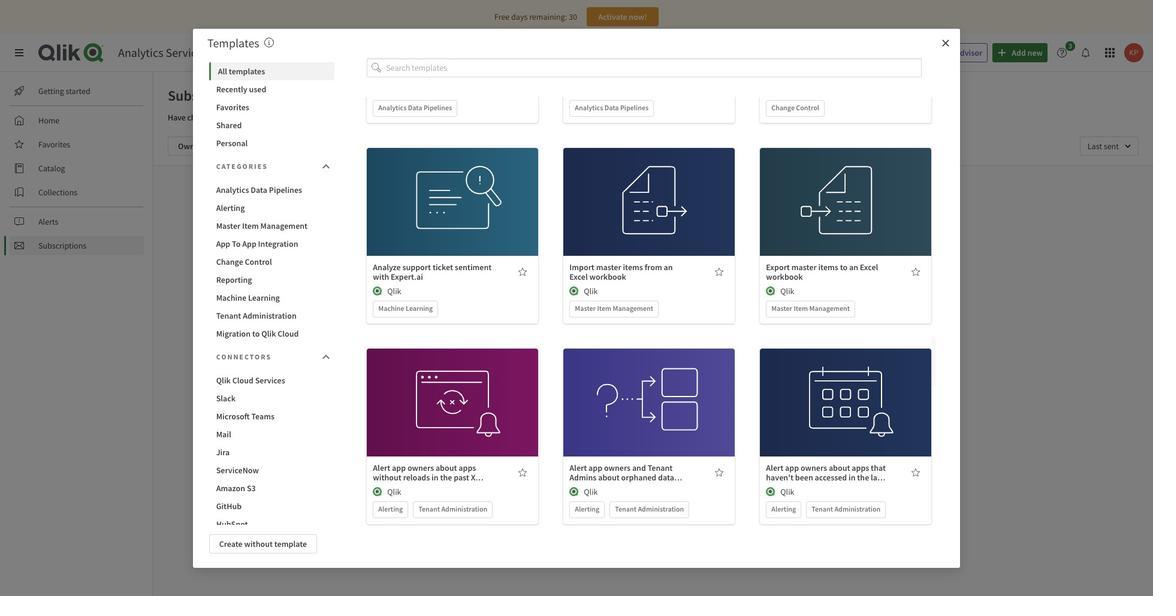 Task type: describe. For each thing, give the bounding box(es) containing it.
apps for the
[[852, 463, 869, 474]]

details for alert app owners about apps without reloads in the past x days.
[[440, 411, 465, 421]]

1 horizontal spatial chart
[[634, 269, 652, 279]]

to inside export master items to an excel workbook
[[840, 262, 848, 273]]

without inside button
[[244, 539, 273, 549]]

1 horizontal spatial learning
[[406, 304, 433, 313]]

alert app owners about apps that haven't been accessed in the last 28 days.
[[766, 463, 886, 493]]

qlik for import master items from an excel workbook
[[584, 286, 598, 297]]

owners for in
[[408, 463, 434, 474]]

owners for been
[[801, 463, 827, 474]]

master for import
[[596, 262, 621, 273]]

template inside button
[[274, 539, 307, 549]]

excel for import master items from an excel workbook
[[570, 272, 588, 282]]

charts
[[187, 112, 209, 123]]

analytics data pipelines button
[[209, 181, 334, 199]]

use template button for import master items from an excel workbook
[[612, 179, 687, 198]]

getting started link
[[10, 82, 144, 101]]

use for analyze support ticket sentiment with expert.ai
[[429, 184, 442, 194]]

admins
[[570, 472, 597, 483]]

alerting inside button
[[216, 202, 245, 213]]

0 vertical spatial subscriptions
[[168, 86, 253, 105]]

microsoft teams
[[216, 411, 275, 422]]

github button
[[209, 497, 334, 515]]

details for alert app owners and tenant admins about orphaned data connections
[[637, 411, 662, 421]]

analyze support ticket sentiment with expert.ai
[[373, 262, 492, 282]]

ask
[[914, 47, 927, 58]]

ticket
[[433, 262, 453, 273]]

tenant administration inside button
[[216, 310, 297, 321]]

administration for alert app owners about apps without reloads in the past x days.
[[441, 505, 487, 514]]

0 vertical spatial sheet
[[663, 269, 682, 279]]

advisor
[[955, 47, 983, 58]]

by
[[726, 269, 734, 279]]

1 app from the left
[[216, 238, 230, 249]]

connectors
[[216, 352, 272, 361]]

0 horizontal spatial chart
[[591, 293, 609, 303]]

28
[[766, 482, 775, 493]]

1 on from the left
[[595, 281, 605, 291]]

recently used
[[216, 84, 266, 94]]

2 app from the left
[[242, 238, 256, 249]]

export
[[766, 262, 790, 273]]

details button for analyze support ticket sentiment with expert.ai
[[415, 206, 490, 225]]

details for analyze support ticket sentiment with expert.ai
[[440, 210, 465, 221]]

templates are pre-built automations that help you automate common business workflows. get started by selecting one of the pre-built templates or choose the blank canvas to build an automation from scratch. image
[[264, 37, 274, 47]]

in inside you do not have any subscriptions yet subscribe to a chart or sheet to receive it by email on a regular basis. click 'subscribe' on the chart or sheet in the app to get started.
[[641, 293, 647, 303]]

change control button
[[209, 253, 334, 271]]

management for import master items from an excel workbook
[[613, 304, 653, 313]]

use for import master items from an excel workbook
[[626, 184, 639, 194]]

now!
[[629, 11, 647, 22]]

analytics data pipelines inside analytics data pipelines button
[[216, 184, 302, 195]]

hubspot button
[[209, 515, 334, 533]]

item for import master items from an excel workbook
[[597, 304, 612, 313]]

getting
[[38, 86, 64, 97]]

workbook for export
[[766, 272, 803, 282]]

subscriptions inside navigation pane element
[[38, 240, 86, 251]]

multiple
[[432, 112, 461, 123]]

all templates
[[218, 66, 265, 76]]

add to favorites image for import master items from an excel workbook
[[715, 267, 724, 277]]

catalog link
[[10, 159, 144, 178]]

data inside analytics data pipelines button
[[251, 184, 267, 195]]

alert for alert app owners and tenant admins about orphaned data connections
[[570, 463, 587, 474]]

recently
[[216, 84, 247, 94]]

app inside you do not have any subscriptions yet subscribe to a chart or sheet to receive it by email on a regular basis. click 'subscribe' on the chart or sheet in the app to get started.
[[662, 293, 676, 303]]

alerts
[[38, 216, 58, 227]]

in inside alert app owners about apps without reloads in the past x days.
[[432, 472, 439, 483]]

that
[[871, 463, 886, 474]]

jira button
[[209, 443, 334, 461]]

ask insight advisor
[[914, 47, 983, 58]]

template for export master items to an excel workbook
[[837, 184, 870, 194]]

use template for analyze support ticket sentiment with expert.ai
[[429, 184, 477, 194]]

the down by
[[731, 281, 742, 291]]

support
[[403, 262, 431, 273]]

use template for export master items to an excel workbook
[[822, 184, 870, 194]]

master inside master item management button
[[216, 220, 241, 231]]

2 horizontal spatial a
[[628, 269, 632, 279]]

use for alert app owners and tenant admins about orphaned data connections
[[626, 384, 639, 395]]

get
[[686, 293, 697, 303]]

item inside button
[[242, 220, 259, 231]]

reporting
[[216, 274, 252, 285]]

filters region
[[153, 127, 1153, 165]]

1 horizontal spatial machine
[[378, 304, 404, 313]]

activate now!
[[598, 11, 647, 22]]

activate
[[598, 11, 627, 22]]

1 sheets from the left
[[220, 112, 242, 123]]

0 vertical spatial change control
[[772, 103, 820, 112]]

haven't
[[766, 472, 794, 483]]

change control inside button
[[216, 256, 272, 267]]

items for from
[[623, 262, 643, 273]]

app for alert app owners about apps without reloads in the past x days.
[[392, 463, 406, 474]]

yet
[[722, 252, 735, 264]]

recently used button
[[209, 80, 334, 98]]

2 on from the left
[[720, 281, 729, 291]]

1 horizontal spatial machine learning
[[378, 304, 433, 313]]

apps for x
[[459, 463, 476, 474]]

last sent image
[[1080, 137, 1139, 156]]

use for alert app owners about apps that haven't been accessed in the last 28 days.
[[822, 384, 836, 395]]

about inside alert app owners and tenant admins about orphaned data connections
[[598, 472, 620, 483]]

receive
[[692, 269, 717, 279]]

alerting button
[[209, 199, 334, 217]]

master for export master items to an excel workbook
[[772, 304, 793, 313]]

machine inside "button"
[[216, 292, 246, 303]]

0 horizontal spatial email
[[316, 112, 336, 123]]

0 vertical spatial or
[[211, 112, 218, 123]]

0 vertical spatial a
[[503, 112, 507, 123]]

into
[[487, 112, 501, 123]]

app for alert app owners about apps that haven't been accessed in the last 28 days.
[[785, 463, 799, 474]]

tenant administration for alert app owners and tenant admins about orphaned data connections
[[615, 505, 684, 514]]

it
[[719, 269, 724, 279]]

sent
[[244, 112, 259, 123]]

analyze
[[373, 262, 401, 273]]

favorites inside button
[[216, 102, 249, 112]]

qlik for alert app owners and tenant admins about orphaned data connections
[[584, 487, 598, 498]]

started
[[66, 86, 90, 97]]

qlik inside the migration to qlik cloud button
[[262, 328, 276, 339]]

use template for import master items from an excel workbook
[[626, 184, 673, 194]]

qlik image for alert app owners about apps that haven't been accessed in the last 28 days.
[[766, 487, 776, 497]]

accessed
[[815, 472, 847, 483]]

do
[[598, 252, 609, 264]]

the inside alert app owners about apps that haven't been accessed in the last 28 days.
[[857, 472, 869, 483]]

template for alert app owners about apps that haven't been accessed in the last 28 days.
[[837, 384, 870, 395]]

qlik for alert app owners about apps that haven't been accessed in the last 28 days.
[[781, 487, 795, 498]]

mail
[[216, 429, 231, 440]]

amazon s3
[[216, 483, 256, 494]]

2 horizontal spatial data
[[605, 103, 619, 112]]

alerts link
[[10, 212, 144, 231]]

import master items from an excel workbook
[[570, 262, 673, 282]]

qlik image for alert app owners about apps without reloads in the past x days.
[[373, 487, 383, 497]]

tenant administration for alert app owners about apps that haven't been accessed in the last 28 days.
[[812, 505, 881, 514]]

about for the
[[436, 463, 457, 474]]

tenant administration for alert app owners about apps without reloads in the past x days.
[[419, 505, 487, 514]]

app for alert app owners and tenant admins about orphaned data connections
[[589, 463, 603, 474]]

personal
[[216, 138, 248, 148]]

orphaned
[[621, 472, 657, 483]]

details button for alert app owners about apps without reloads in the past x days.
[[415, 407, 490, 426]]

alerting for alert app owners about apps without reloads in the past x days.
[[378, 505, 403, 514]]

to
[[232, 238, 241, 249]]

favorites link
[[10, 135, 144, 154]]

days. inside alert app owners about apps that haven't been accessed in the last 28 days.
[[777, 482, 796, 493]]

2 horizontal spatial analytics data pipelines
[[575, 103, 649, 112]]

0 horizontal spatial sheet
[[620, 293, 639, 303]]

connectors button
[[209, 345, 334, 369]]

favorites inside navigation pane element
[[38, 139, 70, 150]]

you do not have any subscriptions yet subscribe to a chart or sheet to receive it by email on a regular basis. click 'subscribe' on the chart or sheet in the app to get started.
[[574, 252, 742, 303]]

add to favorites image for alert app owners about apps without reloads in the past x days.
[[518, 468, 528, 478]]

Search templates text field
[[386, 58, 922, 77]]

x
[[471, 472, 476, 483]]

catalog
[[38, 163, 65, 174]]

used
[[249, 84, 266, 94]]

qlik image for export master items to an excel workbook
[[766, 287, 776, 296]]

0 horizontal spatial cloud
[[232, 375, 254, 386]]

from
[[645, 262, 662, 273]]

2 horizontal spatial or
[[654, 269, 661, 279]]

details for export master items to an excel workbook
[[834, 210, 858, 221]]

bundle
[[405, 112, 430, 123]]

categories
[[216, 162, 268, 171]]

2 vertical spatial or
[[611, 293, 618, 303]]

you inside you do not have any subscriptions yet subscribe to a chart or sheet to receive it by email on a regular basis. click 'subscribe' on the chart or sheet in the app to get started.
[[581, 252, 596, 264]]

categories button
[[209, 154, 334, 178]]

last
[[871, 472, 884, 483]]

administration inside button
[[243, 310, 297, 321]]

slack
[[216, 393, 236, 404]]

master for export
[[792, 262, 817, 273]]

management for export master items to an excel workbook
[[810, 304, 850, 313]]

subscriptions link
[[10, 236, 144, 255]]

analytics services element
[[118, 45, 207, 60]]

all
[[218, 66, 227, 76]]

use template for alert app owners about apps that haven't been accessed in the last 28 days.
[[822, 384, 870, 395]]

alert for alert app owners about apps without reloads in the past x days.
[[373, 463, 390, 474]]

30
[[569, 11, 577, 22]]

home
[[38, 115, 60, 126]]

administration for alert app owners about apps that haven't been accessed in the last 28 days.
[[835, 505, 881, 514]]

subscribe
[[582, 269, 617, 279]]

started.
[[699, 293, 726, 303]]

1 horizontal spatial cloud
[[278, 328, 299, 339]]

without inside alert app owners about apps without reloads in the past x days.
[[373, 472, 402, 483]]

connections
[[570, 482, 614, 493]]

master item management for export master items to an excel workbook
[[772, 304, 850, 313]]

templates are pre-built automations that help you automate common business workflows. get started by selecting one of the pre-built templates or choose the blank canvas to build an automation from scratch. tooltip
[[264, 35, 274, 50]]

servicenow
[[216, 465, 259, 476]]

expert.ai
[[391, 272, 423, 282]]

use template for alert app owners and tenant admins about orphaned data connections
[[626, 384, 673, 395]]

have
[[626, 252, 646, 264]]

1 horizontal spatial pipelines
[[424, 103, 452, 112]]

Search text field
[[697, 43, 887, 63]]

app to app integration
[[216, 238, 298, 249]]



Task type: locate. For each thing, give the bounding box(es) containing it.
favorites up the catalog
[[38, 139, 70, 150]]

or right charts on the top left of the page
[[211, 112, 218, 123]]

collections
[[38, 187, 77, 198]]

add to favorites image
[[518, 267, 528, 277], [715, 267, 724, 277], [911, 468, 921, 478]]

1 vertical spatial machine learning
[[378, 304, 433, 313]]

administration down last
[[835, 505, 881, 514]]

qlik image down import
[[570, 287, 579, 296]]

favorites button
[[209, 98, 334, 116]]

machine down with
[[378, 304, 404, 313]]

2 workbook from the left
[[766, 272, 803, 282]]

1 horizontal spatial master
[[792, 262, 817, 273]]

can
[[375, 112, 387, 123]]

tenant administration button
[[209, 307, 334, 325]]

1 horizontal spatial data
[[408, 103, 422, 112]]

chart down subscribe at top right
[[591, 293, 609, 303]]

regular
[[612, 281, 637, 291]]

subscriptions
[[665, 252, 720, 264]]

2 an from the left
[[849, 262, 858, 273]]

1 horizontal spatial sheets
[[463, 112, 485, 123]]

items right export
[[819, 262, 839, 273]]

details button for export master items to an excel workbook
[[809, 206, 883, 225]]

analytics data pipelines
[[378, 103, 452, 112], [575, 103, 649, 112], [216, 184, 302, 195]]

0 horizontal spatial master item management
[[216, 220, 308, 231]]

tenant administration down past
[[419, 505, 487, 514]]

shared button
[[209, 116, 334, 134]]

0 vertical spatial cloud
[[278, 328, 299, 339]]

0 horizontal spatial you
[[360, 112, 373, 123]]

sheets left into
[[463, 112, 485, 123]]

master item management for import master items from an excel workbook
[[575, 304, 653, 313]]

add to favorites image left by
[[715, 267, 724, 277]]

owners right 'haven't'
[[801, 463, 827, 474]]

1 days. from the left
[[373, 482, 392, 493]]

hubspot
[[216, 519, 248, 530]]

0 horizontal spatial services
[[166, 45, 207, 60]]

excel inside "import master items from an excel workbook"
[[570, 272, 588, 282]]

collections link
[[10, 183, 144, 202]]

1 horizontal spatial analytics data pipelines
[[378, 103, 452, 112]]

0 horizontal spatial learning
[[248, 292, 280, 303]]

2 horizontal spatial pipelines
[[620, 103, 649, 112]]

0 horizontal spatial days.
[[373, 482, 392, 493]]

1 horizontal spatial on
[[720, 281, 729, 291]]

qlik image down export
[[766, 287, 776, 296]]

amazon s3 button
[[209, 479, 334, 497]]

2 horizontal spatial owners
[[801, 463, 827, 474]]

change up "reporting"
[[216, 256, 243, 267]]

2 horizontal spatial master
[[772, 304, 793, 313]]

tenant inside button
[[216, 310, 241, 321]]

1 horizontal spatial a
[[606, 281, 611, 291]]

create
[[219, 539, 243, 549]]

qlik image
[[373, 287, 383, 296], [373, 487, 383, 497], [766, 487, 776, 497]]

0 horizontal spatial owners
[[408, 463, 434, 474]]

qlik image for import master items from an excel workbook
[[570, 287, 579, 296]]

items up 'regular'
[[623, 262, 643, 273]]

1 horizontal spatial about
[[598, 472, 620, 483]]

add to favorites image right that
[[911, 468, 921, 478]]

the left past
[[440, 472, 452, 483]]

workbook
[[590, 272, 626, 282], [766, 272, 803, 282]]

0 horizontal spatial sheets
[[220, 112, 242, 123]]

item down subscribe at top right
[[597, 304, 612, 313]]

administration down past
[[441, 505, 487, 514]]

integration
[[258, 238, 298, 249]]

2 alert from the left
[[570, 463, 587, 474]]

tenant for alert app owners about apps that haven't been accessed in the last 28 days.
[[812, 505, 833, 514]]

machine
[[216, 292, 246, 303], [378, 304, 404, 313]]

0 vertical spatial chart
[[634, 269, 652, 279]]

the left last
[[857, 472, 869, 483]]

and left data
[[632, 463, 646, 474]]

master right export
[[792, 262, 817, 273]]

0 vertical spatial machine
[[216, 292, 246, 303]]

tenant inside alert app owners and tenant admins about orphaned data connections
[[648, 463, 673, 474]]

app inside alert app owners about apps without reloads in the past x days.
[[392, 463, 406, 474]]

0 horizontal spatial without
[[244, 539, 273, 549]]

machine learning inside "button"
[[216, 292, 280, 303]]

1 vertical spatial a
[[628, 269, 632, 279]]

data right also
[[408, 103, 422, 112]]

on down subscribe at top right
[[595, 281, 605, 291]]

1 vertical spatial favorites
[[38, 139, 70, 150]]

learning inside "button"
[[248, 292, 280, 303]]

1 items from the left
[[623, 262, 643, 273]]

use for export master items to an excel workbook
[[822, 184, 836, 194]]

0 horizontal spatial a
[[503, 112, 507, 123]]

1 alert from the left
[[373, 463, 390, 474]]

about inside alert app owners about apps without reloads in the past x days.
[[436, 463, 457, 474]]

qlik
[[387, 286, 401, 297], [584, 286, 598, 297], [781, 286, 795, 297], [262, 328, 276, 339], [216, 375, 231, 386], [387, 487, 401, 498], [584, 487, 598, 498], [781, 487, 795, 498]]

1 horizontal spatial subscriptions
[[168, 86, 253, 105]]

favorites
[[216, 102, 249, 112], [38, 139, 70, 150]]

2 horizontal spatial add to favorites image
[[911, 267, 921, 277]]

machine learning button
[[209, 289, 334, 307]]

1 vertical spatial subscriptions
[[38, 240, 86, 251]]

1 horizontal spatial change
[[772, 103, 795, 112]]

qlik image for alert app owners and tenant admins about orphaned data connections
[[570, 487, 579, 497]]

have
[[168, 112, 186, 123]]

1 horizontal spatial days.
[[777, 482, 796, 493]]

2 horizontal spatial add to favorites image
[[911, 468, 921, 478]]

templates
[[207, 35, 259, 50]]

on down the it
[[720, 281, 729, 291]]

you
[[360, 112, 373, 123], [581, 252, 596, 264]]

0 vertical spatial learning
[[248, 292, 280, 303]]

template for alert app owners and tenant admins about orphaned data connections
[[641, 384, 673, 395]]

use template for alert app owners about apps without reloads in the past x days.
[[429, 384, 477, 395]]

1 vertical spatial change control
[[216, 256, 272, 267]]

alert inside alert app owners about apps without reloads in the past x days.
[[373, 463, 390, 474]]

0 horizontal spatial subscriptions
[[38, 240, 86, 251]]

qlik cloud services
[[216, 375, 285, 386]]

control down app to app integration
[[245, 256, 272, 267]]

or up basis.
[[654, 269, 661, 279]]

learning up tenant administration button
[[248, 292, 280, 303]]

1 an from the left
[[664, 262, 673, 273]]

you left can
[[360, 112, 373, 123]]

a down subscribe at top right
[[606, 281, 611, 291]]

excel inside export master items to an excel workbook
[[860, 262, 878, 273]]

tenant for alert app owners about apps without reloads in the past x days.
[[419, 505, 440, 514]]

management down export master items to an excel workbook
[[810, 304, 850, 313]]

1 horizontal spatial apps
[[852, 463, 869, 474]]

0 vertical spatial machine learning
[[216, 292, 280, 303]]

0 horizontal spatial pipelines
[[269, 184, 302, 195]]

master item management button
[[209, 217, 334, 235]]

1 vertical spatial or
[[654, 269, 661, 279]]

administration down 'machine learning' "button"
[[243, 310, 297, 321]]

0 horizontal spatial control
[[245, 256, 272, 267]]

alert up connections
[[570, 463, 587, 474]]

1 workbook from the left
[[590, 272, 626, 282]]

items inside "import master items from an excel workbook"
[[623, 262, 643, 273]]

in right "reloads"
[[432, 472, 439, 483]]

use
[[429, 184, 442, 194], [626, 184, 639, 194], [822, 184, 836, 194], [429, 384, 442, 395], [626, 384, 639, 395], [822, 384, 836, 395]]

and left easy
[[530, 112, 543, 123]]

1 vertical spatial and
[[632, 463, 646, 474]]

cloud down tenant administration button
[[278, 328, 299, 339]]

owners left past
[[408, 463, 434, 474]]

3 alert from the left
[[766, 463, 784, 474]]

1 horizontal spatial alert
[[570, 463, 587, 474]]

learning down expert.ai at the left of page
[[406, 304, 433, 313]]

email right your
[[316, 112, 336, 123]]

tenant administration
[[216, 310, 297, 321], [419, 505, 487, 514], [615, 505, 684, 514], [812, 505, 881, 514]]

migration to qlik cloud button
[[209, 325, 334, 343]]

s3
[[247, 483, 256, 494]]

services inside button
[[255, 375, 285, 386]]

alert app owners about apps without reloads in the past x days.
[[373, 463, 476, 493]]

remaining:
[[529, 11, 567, 22]]

administration down data
[[638, 505, 684, 514]]

excel for export master items to an excel workbook
[[860, 262, 878, 273]]

1 vertical spatial without
[[244, 539, 273, 549]]

2 apps from the left
[[852, 463, 869, 474]]

qlik cloud services button
[[209, 371, 334, 389]]

workbook inside export master items to an excel workbook
[[766, 272, 803, 282]]

1 vertical spatial learning
[[406, 304, 433, 313]]

about
[[436, 463, 457, 474], [829, 463, 850, 474], [598, 472, 620, 483]]

1 horizontal spatial favorites
[[216, 102, 249, 112]]

in inside alert app owners about apps that haven't been accessed in the last 28 days.
[[849, 472, 856, 483]]

on
[[595, 281, 605, 291], [720, 281, 729, 291]]

1 vertical spatial you
[[581, 252, 596, 264]]

your
[[298, 112, 314, 123]]

management inside button
[[260, 220, 308, 231]]

0 horizontal spatial machine learning
[[216, 292, 280, 303]]

1 vertical spatial chart
[[591, 293, 609, 303]]

details for import master items from an excel workbook
[[637, 210, 662, 221]]

a
[[503, 112, 507, 123], [628, 269, 632, 279], [606, 281, 611, 291]]

alerting up to
[[216, 202, 245, 213]]

0 horizontal spatial in
[[432, 472, 439, 483]]

0 horizontal spatial add to favorites image
[[518, 468, 528, 478]]

a up 'regular'
[[628, 269, 632, 279]]

qlik for analyze support ticket sentiment with expert.ai
[[387, 286, 401, 297]]

1 vertical spatial change
[[216, 256, 243, 267]]

analytics services
[[118, 45, 207, 60]]

master item management up app to app integration
[[216, 220, 308, 231]]

template for alert app owners about apps without reloads in the past x days.
[[444, 384, 477, 395]]

1 horizontal spatial email
[[574, 281, 594, 291]]

details button
[[415, 206, 490, 225], [612, 206, 687, 225], [809, 206, 883, 225], [415, 407, 490, 426], [612, 407, 687, 426], [809, 407, 883, 426]]

1 horizontal spatial master item management
[[575, 304, 653, 313]]

free days remaining: 30
[[495, 11, 577, 22]]

tenant administration up migration to qlik cloud
[[216, 310, 297, 321]]

an for to
[[849, 262, 858, 273]]

an for from
[[664, 262, 673, 273]]

without down hubspot button
[[244, 539, 273, 549]]

item for export master items to an excel workbook
[[794, 304, 808, 313]]

owners inside alert app owners about apps without reloads in the past x days.
[[408, 463, 434, 474]]

an
[[664, 262, 673, 273], [849, 262, 858, 273]]

control
[[796, 103, 820, 112], [245, 256, 272, 267]]

change down search text box
[[772, 103, 795, 112]]

details for alert app owners about apps that haven't been accessed in the last 28 days.
[[834, 411, 858, 421]]

apps right "reloads"
[[459, 463, 476, 474]]

days. left "reloads"
[[373, 482, 392, 493]]

use template button for alert app owners and tenant admins about orphaned data connections
[[612, 380, 687, 399]]

reloads
[[403, 472, 430, 483]]

activate now! link
[[587, 7, 659, 26]]

in right accessed
[[849, 472, 856, 483]]

past
[[454, 472, 469, 483]]

workbook inside "import master items from an excel workbook"
[[590, 272, 626, 282]]

items for to
[[819, 262, 839, 273]]

use template button
[[415, 179, 490, 198], [612, 179, 687, 198], [809, 179, 883, 198], [415, 380, 490, 399], [612, 380, 687, 399], [809, 380, 883, 399]]

0 horizontal spatial or
[[211, 112, 218, 123]]

qlik image down admins
[[570, 487, 579, 497]]

1 horizontal spatial add to favorites image
[[715, 267, 724, 277]]

machine learning down expert.ai at the left of page
[[378, 304, 433, 313]]

amazon
[[216, 483, 245, 494]]

1 vertical spatial cloud
[[232, 375, 254, 386]]

jira
[[216, 447, 230, 458]]

pipelines up alerting button
[[269, 184, 302, 195]]

apps left that
[[852, 463, 869, 474]]

about left x
[[436, 463, 457, 474]]

sheet up click
[[663, 269, 682, 279]]

ask insight advisor button
[[895, 43, 988, 62]]

add to favorites image for export master items to an excel workbook
[[911, 267, 921, 277]]

1 horizontal spatial without
[[373, 472, 402, 483]]

add to favorites image for alert app owners about apps that haven't been accessed in the last 28 days.
[[911, 468, 921, 478]]

master inside "import master items from an excel workbook"
[[596, 262, 621, 273]]

details button for alert app owners about apps that haven't been accessed in the last 28 days.
[[809, 407, 883, 426]]

owners inside alert app owners about apps that haven't been accessed in the last 28 days.
[[801, 463, 827, 474]]

2 horizontal spatial alert
[[766, 463, 784, 474]]

1 horizontal spatial control
[[796, 103, 820, 112]]

app to app integration button
[[209, 235, 334, 253]]

qlik image
[[570, 287, 579, 296], [766, 287, 776, 296], [570, 487, 579, 497]]

favorites down recently
[[216, 102, 249, 112]]

alert for alert app owners about apps that haven't been accessed in the last 28 days.
[[766, 463, 784, 474]]

add to favorites image for alert app owners and tenant admins about orphaned data connections
[[715, 468, 724, 478]]

about right the been
[[829, 463, 850, 474]]

email down import
[[574, 281, 594, 291]]

tenant administration down the orphaned
[[615, 505, 684, 514]]

0 horizontal spatial apps
[[459, 463, 476, 474]]

0 vertical spatial email
[[316, 112, 336, 123]]

2 owners from the left
[[604, 463, 631, 474]]

or down 'regular'
[[611, 293, 618, 303]]

template for analyze support ticket sentiment with expert.ai
[[444, 184, 477, 194]]

analytics inside button
[[216, 184, 249, 195]]

and inside alert app owners and tenant admins about orphaned data connections
[[632, 463, 646, 474]]

1 horizontal spatial item
[[597, 304, 612, 313]]

app inside alert app owners about apps that haven't been accessed in the last 28 days.
[[785, 463, 799, 474]]

template
[[444, 184, 477, 194], [641, 184, 673, 194], [837, 184, 870, 194], [444, 384, 477, 395], [641, 384, 673, 395], [837, 384, 870, 395], [274, 539, 307, 549]]

control inside button
[[245, 256, 272, 267]]

sheets
[[220, 112, 242, 123], [463, 112, 485, 123]]

about for accessed
[[829, 463, 850, 474]]

not
[[610, 252, 624, 264]]

'subscribe'
[[679, 281, 718, 291]]

about inside alert app owners about apps that haven't been accessed in the last 28 days.
[[829, 463, 850, 474]]

item up app to app integration
[[242, 220, 259, 231]]

1 master from the left
[[596, 262, 621, 273]]

click
[[661, 281, 677, 291]]

owners for orphaned
[[604, 463, 631, 474]]

1 vertical spatial control
[[245, 256, 272, 267]]

alerting down connections
[[575, 505, 600, 514]]

0 vertical spatial favorites
[[216, 102, 249, 112]]

0 horizontal spatial app
[[216, 238, 230, 249]]

machine learning down "reporting"
[[216, 292, 280, 303]]

analytics
[[118, 45, 163, 60], [378, 103, 407, 112], [575, 103, 603, 112], [216, 184, 249, 195]]

master item management
[[216, 220, 308, 231], [575, 304, 653, 313], [772, 304, 850, 313]]

import
[[570, 262, 595, 273]]

add to favorites image
[[911, 267, 921, 277], [518, 468, 528, 478], [715, 468, 724, 478]]

2 days. from the left
[[777, 482, 796, 493]]

details button for import master items from an excel workbook
[[612, 206, 687, 225]]

pipelines up filters region
[[620, 103, 649, 112]]

qlik for export master items to an excel workbook
[[781, 286, 795, 297]]

master item management inside button
[[216, 220, 308, 231]]

2 horizontal spatial master item management
[[772, 304, 850, 313]]

workbook right by
[[766, 272, 803, 282]]

item down export master items to an excel workbook
[[794, 304, 808, 313]]

pipelines inside analytics data pipelines button
[[269, 184, 302, 195]]

1 horizontal spatial services
[[255, 375, 285, 386]]

0 vertical spatial control
[[796, 103, 820, 112]]

master up to
[[216, 220, 241, 231]]

about right admins
[[598, 472, 620, 483]]

2 horizontal spatial in
[[849, 472, 856, 483]]

add to favorites image for analyze support ticket sentiment with expert.ai
[[518, 267, 528, 277]]

teams
[[251, 411, 275, 422]]

navigation pane element
[[0, 77, 153, 260]]

without left "reloads"
[[373, 472, 402, 483]]

use template button for export master items to an excel workbook
[[809, 179, 883, 198]]

alerting down the 28
[[772, 505, 796, 514]]

0 horizontal spatial on
[[595, 281, 605, 291]]

subscriptions down alerts on the left top of the page
[[38, 240, 86, 251]]

change control down search text box
[[772, 103, 820, 112]]

0 horizontal spatial and
[[530, 112, 543, 123]]

owners inside alert app owners and tenant admins about orphaned data connections
[[604, 463, 631, 474]]

data
[[658, 472, 674, 483]]

1 apps from the left
[[459, 463, 476, 474]]

qlik for alert app owners about apps without reloads in the past x days.
[[387, 487, 401, 498]]

administration for alert app owners and tenant admins about orphaned data connections
[[638, 505, 684, 514]]

in down basis.
[[641, 293, 647, 303]]

days. right the 28
[[777, 482, 796, 493]]

management up "integration"
[[260, 220, 308, 231]]

details button for alert app owners and tenant admins about orphaned data connections
[[612, 407, 687, 426]]

items inside export master items to an excel workbook
[[819, 262, 839, 273]]

create without template
[[219, 539, 307, 549]]

master item management down 'regular'
[[575, 304, 653, 313]]

alert inside alert app owners about apps that haven't been accessed in the last 28 days.
[[766, 463, 784, 474]]

0 vertical spatial services
[[166, 45, 207, 60]]

you left do
[[581, 252, 596, 264]]

qlik inside qlik cloud services button
[[216, 375, 231, 386]]

sheet down 'regular'
[[620, 293, 639, 303]]

0 horizontal spatial add to favorites image
[[518, 267, 528, 277]]

alert inside alert app owners and tenant admins about orphaned data connections
[[570, 463, 587, 474]]

workbook for import
[[590, 272, 626, 282]]

qlik image for analyze support ticket sentiment with expert.ai
[[373, 287, 383, 296]]

1 horizontal spatial owners
[[604, 463, 631, 474]]

with
[[373, 272, 389, 282]]

a right into
[[503, 112, 507, 123]]

tenant for alert app owners and tenant admins about orphaned data connections
[[615, 505, 637, 514]]

alert app owners and tenant admins about orphaned data connections
[[570, 463, 674, 493]]

close image
[[941, 38, 951, 48]]

apps inside alert app owners about apps without reloads in the past x days.
[[459, 463, 476, 474]]

services
[[166, 45, 207, 60], [255, 375, 285, 386]]

use template button for alert app owners about apps without reloads in the past x days.
[[415, 380, 490, 399]]

an inside export master items to an excel workbook
[[849, 262, 858, 273]]

to inside button
[[252, 328, 260, 339]]

alerting for alert app owners and tenant admins about orphaned data connections
[[575, 505, 600, 514]]

master item management down export master items to an excel workbook
[[772, 304, 850, 313]]

template for import master items from an excel workbook
[[641, 184, 673, 194]]

workbook down do
[[590, 272, 626, 282]]

alert left "reloads"
[[373, 463, 390, 474]]

2 master from the left
[[792, 262, 817, 273]]

item
[[242, 220, 259, 231], [597, 304, 612, 313], [794, 304, 808, 313]]

change
[[772, 103, 795, 112], [216, 256, 243, 267]]

pipelines right also
[[424, 103, 452, 112]]

email inside you do not have any subscriptions yet subscribe to a chart or sheet to receive it by email on a regular basis. click 'subscribe' on the chart or sheet in the app to get started.
[[574, 281, 594, 291]]

an inside "import master items from an excel workbook"
[[664, 262, 673, 273]]

app left to
[[216, 238, 230, 249]]

apps inside alert app owners about apps that haven't been accessed in the last 28 days.
[[852, 463, 869, 474]]

use template button for alert app owners about apps that haven't been accessed in the last 28 days.
[[809, 380, 883, 399]]

0 horizontal spatial about
[[436, 463, 457, 474]]

master
[[216, 220, 241, 231], [575, 304, 596, 313], [772, 304, 793, 313]]

3 owners from the left
[[801, 463, 827, 474]]

use for alert app owners about apps without reloads in the past x days.
[[429, 384, 442, 395]]

close sidebar menu image
[[14, 48, 24, 58]]

use template button for analyze support ticket sentiment with expert.ai
[[415, 179, 490, 198]]

2 horizontal spatial management
[[810, 304, 850, 313]]

export master items to an excel workbook
[[766, 262, 878, 282]]

1 horizontal spatial excel
[[860, 262, 878, 273]]

0 horizontal spatial master
[[596, 262, 621, 273]]

services left templates at the left
[[166, 45, 207, 60]]

0 vertical spatial without
[[373, 472, 402, 483]]

1 horizontal spatial in
[[641, 293, 647, 303]]

tenant administration down accessed
[[812, 505, 881, 514]]

master down subscribe at top right
[[575, 304, 596, 313]]

change inside button
[[216, 256, 243, 267]]

migration to qlik cloud
[[216, 328, 299, 339]]

master
[[596, 262, 621, 273], [792, 262, 817, 273]]

excel
[[860, 262, 878, 273], [570, 272, 588, 282]]

data up alerting button
[[251, 184, 267, 195]]

change control down to
[[216, 256, 272, 267]]

master up 'regular'
[[596, 262, 621, 273]]

servicenow button
[[209, 461, 334, 479]]

2 horizontal spatial about
[[829, 463, 850, 474]]

cloud down 'connectors'
[[232, 375, 254, 386]]

services up slack button
[[255, 375, 285, 386]]

0 horizontal spatial item
[[242, 220, 259, 231]]

0 horizontal spatial master
[[216, 220, 241, 231]]

2 items from the left
[[819, 262, 839, 273]]

easy
[[545, 112, 560, 123]]

2 sheets from the left
[[463, 112, 485, 123]]

machine down "reporting"
[[216, 292, 246, 303]]

1 owners from the left
[[408, 463, 434, 474]]

subscriptions up charts on the top left of the page
[[168, 86, 253, 105]]

microsoft teams button
[[209, 407, 334, 425]]

0 horizontal spatial items
[[623, 262, 643, 273]]

app inside alert app owners and tenant admins about orphaned data connections
[[589, 463, 603, 474]]

sheets left sent
[[220, 112, 242, 123]]

1 horizontal spatial add to favorites image
[[715, 468, 724, 478]]

management down 'regular'
[[613, 304, 653, 313]]

report.
[[562, 112, 586, 123]]

alerting down alert app owners about apps without reloads in the past x days.
[[378, 505, 403, 514]]

straight
[[261, 112, 288, 123]]

personal button
[[209, 134, 334, 152]]

alert up the 28
[[766, 463, 784, 474]]

2 horizontal spatial item
[[794, 304, 808, 313]]

master for import master items from an excel workbook
[[575, 304, 596, 313]]

the down basis.
[[649, 293, 660, 303]]

days. inside alert app owners about apps without reloads in the past x days.
[[373, 482, 392, 493]]

master inside export master items to an excel workbook
[[792, 262, 817, 273]]

app right to
[[242, 238, 256, 249]]

0 horizontal spatial machine
[[216, 292, 246, 303]]

alerting for alert app owners about apps that haven't been accessed in the last 28 days.
[[772, 505, 796, 514]]

microsoft
[[216, 411, 250, 422]]

1 horizontal spatial workbook
[[766, 272, 803, 282]]

the inside alert app owners about apps without reloads in the past x days.
[[440, 472, 452, 483]]



Task type: vqa. For each thing, say whether or not it's contained in the screenshot.
'Tenant' within the Tenant Administration 'button'
yes



